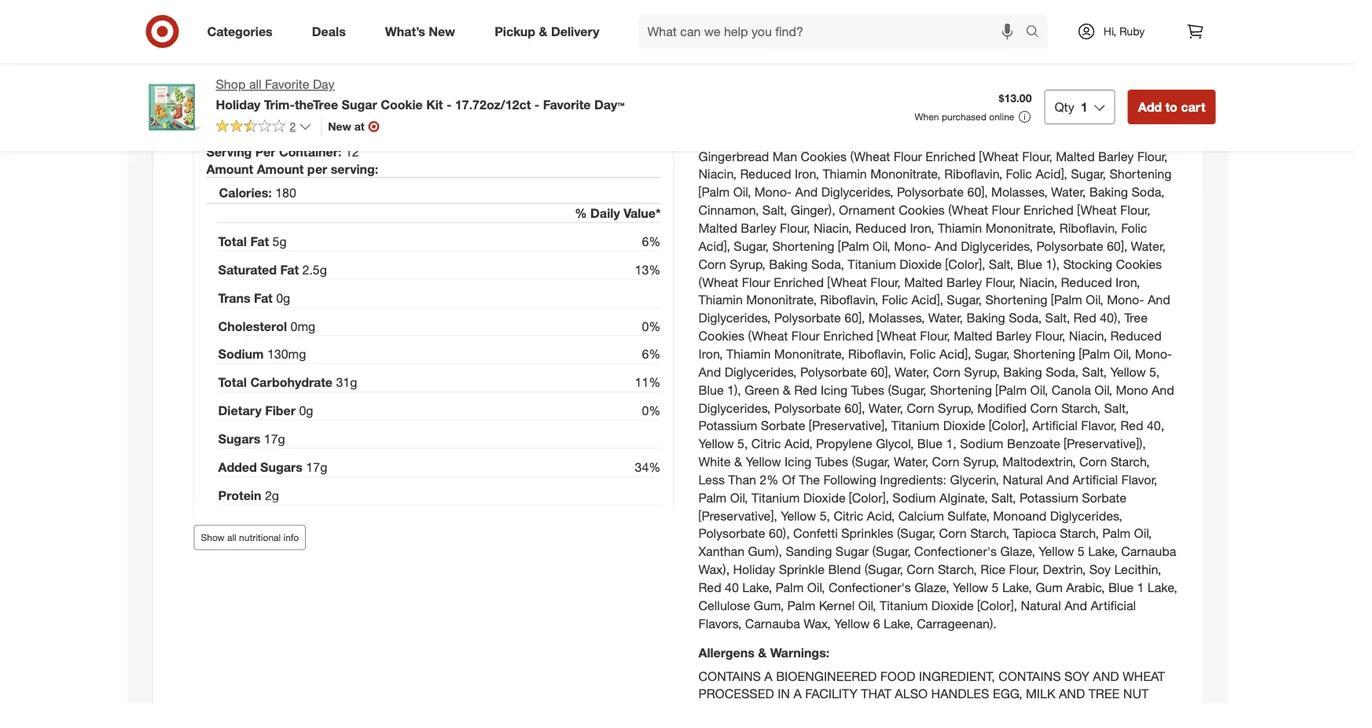 Task type: locate. For each thing, give the bounding box(es) containing it.
tree
[[1125, 310, 1148, 326]]

shop all favorite day holiday trim-thetree sugar cookie kit - 17.72oz/12ct - favorite day™
[[216, 77, 625, 112]]

11%
[[635, 375, 661, 390]]

flavor, down [preservative]),
[[1122, 472, 1158, 487]]

1 vertical spatial 5
[[1078, 544, 1085, 559]]

oil, up 40),
[[1086, 292, 1104, 308]]

0 vertical spatial 6%
[[642, 234, 661, 249]]

carnauba down 'gum,'
[[745, 616, 800, 631]]

sodium 130 mg
[[218, 347, 306, 362]]

icing up the propylene
[[821, 382, 848, 398]]

0 horizontal spatial tubes
[[815, 454, 849, 469]]

corn
[[699, 256, 726, 272], [933, 364, 961, 380], [907, 400, 935, 415], [1031, 400, 1058, 415], [932, 454, 960, 469], [1080, 454, 1108, 469], [940, 526, 967, 541], [907, 562, 935, 577]]

1 vertical spatial confectioner's
[[829, 580, 911, 595]]

0 vertical spatial sorbate
[[761, 418, 806, 433]]

& right 'allergens'
[[758, 645, 767, 661]]

1 horizontal spatial icing
[[821, 382, 848, 398]]

1 vertical spatial carnauba
[[745, 616, 800, 631]]

what's
[[385, 24, 425, 39]]

acid],
[[1036, 166, 1068, 182], [699, 238, 731, 254], [912, 292, 944, 308], [940, 346, 972, 362]]

that
[[861, 686, 892, 702]]

glaze, up carrageenan). at the bottom right of the page
[[915, 580, 950, 595]]

0 horizontal spatial a
[[765, 668, 773, 684]]

pickup
[[495, 24, 536, 39]]

total
[[218, 234, 247, 249], [218, 375, 247, 390]]

1 horizontal spatial carnauba
[[1122, 544, 1177, 559]]

1 6% from the top
[[642, 234, 661, 249]]

(sugar, up the glycol,
[[888, 382, 927, 398]]

mg up carbohydrate
[[288, 347, 306, 362]]

1 horizontal spatial -
[[535, 97, 540, 112]]

1 horizontal spatial potassium
[[1020, 490, 1079, 505]]

icing up 'of'
[[785, 454, 812, 469]]

red
[[1074, 310, 1097, 326], [795, 382, 818, 398], [1121, 418, 1144, 433], [699, 580, 722, 595]]

soda,
[[1132, 184, 1165, 200], [812, 256, 845, 272], [1009, 310, 1042, 326], [1046, 364, 1079, 380]]

favorite left day™
[[543, 97, 591, 112]]

0 horizontal spatial all
[[227, 532, 237, 543]]

1 0% from the top
[[642, 318, 661, 334]]

titanium up 6
[[880, 598, 928, 613]]

oil, down ornament
[[873, 238, 891, 254]]

sodium down ingredients:
[[893, 490, 936, 505]]

palm down "less"
[[699, 490, 727, 505]]

0 vertical spatial favorite
[[265, 77, 309, 92]]

1 vertical spatial 6%
[[642, 347, 661, 362]]

lake, down the rice
[[1003, 580, 1032, 595]]

new at
[[328, 119, 365, 133]]

fat for trans fat
[[254, 290, 273, 306]]

oil, up 6
[[859, 598, 877, 613]]

info right shop
[[250, 85, 276, 103]]

2 vertical spatial 0
[[299, 403, 306, 418]]

blue
[[1018, 256, 1043, 272], [699, 382, 724, 398], [918, 436, 943, 451], [1109, 580, 1134, 595]]

5, up than
[[738, 436, 748, 451]]

titanium down 2%
[[752, 490, 800, 505]]

0 vertical spatial tubes
[[852, 382, 885, 398]]

0 horizontal spatial 0
[[276, 290, 283, 306]]

deals
[[312, 24, 346, 39]]

cholesterol 0 mg
[[218, 318, 316, 334]]

fat up cholesterol 0 mg
[[254, 290, 273, 306]]

serving
[[206, 126, 252, 142], [206, 144, 252, 160]]

2 right size:
[[290, 119, 296, 133]]

cart
[[1182, 99, 1206, 114]]

1 vertical spatial 1
[[1138, 580, 1145, 595]]

1 vertical spatial natural
[[1021, 598, 1062, 613]]

1 horizontal spatial 17
[[306, 459, 320, 475]]

0 vertical spatial 2
[[290, 119, 296, 133]]

1 vertical spatial a
[[794, 686, 802, 702]]

niacin,
[[699, 166, 737, 182], [814, 220, 852, 236], [1020, 274, 1058, 290], [1069, 328, 1108, 344]]

amount up "calories:" at the left top of page
[[206, 161, 253, 177]]

0 horizontal spatial potassium
[[699, 418, 758, 433]]

glaze, down tapioca
[[1001, 544, 1036, 559]]

2 0% from the top
[[642, 403, 661, 418]]

total for total carbohydrate
[[218, 375, 247, 390]]

thiamin
[[823, 166, 867, 182], [938, 220, 983, 236], [699, 292, 743, 308], [727, 346, 771, 362]]

0 vertical spatial artificial
[[1033, 418, 1078, 433]]

[palm down ornament
[[838, 238, 870, 254]]

1 total from the top
[[218, 234, 247, 249]]

6% for g
[[642, 234, 661, 249]]

syrup, up glycerin,
[[964, 454, 999, 469]]

2 amount from the left
[[257, 161, 304, 177]]

barley
[[1099, 149, 1134, 164], [741, 220, 777, 236], [947, 274, 983, 290], [997, 328, 1032, 344]]

lake, down lecithin,
[[1148, 580, 1178, 595]]

1 vertical spatial info
[[284, 532, 299, 543]]

0 vertical spatial confectioner's
[[915, 544, 997, 559]]

info inside button
[[284, 532, 299, 543]]

1 vertical spatial tubes
[[815, 454, 849, 469]]

yellow
[[1111, 364, 1146, 380], [699, 436, 734, 451], [746, 454, 781, 469], [781, 508, 817, 523], [1039, 544, 1075, 559], [953, 580, 989, 595], [835, 616, 870, 631]]

mononitrate,
[[871, 166, 941, 182], [986, 220, 1057, 236], [747, 292, 817, 308], [775, 346, 845, 362]]

g for serving size: 42 g serving per container: 12
[[305, 126, 312, 142]]

34%
[[635, 459, 661, 475]]

dextrin,
[[1043, 562, 1086, 577]]

1 horizontal spatial 5
[[992, 580, 999, 595]]

2 serving from the top
[[206, 144, 252, 160]]

1 vertical spatial favorite
[[543, 97, 591, 112]]

1 vertical spatial acid,
[[867, 508, 895, 523]]

1 vertical spatial glaze,
[[915, 580, 950, 595]]

1 contains from the left
[[699, 668, 761, 684]]

0 vertical spatial serving
[[206, 126, 252, 142]]

a right in at the right
[[794, 686, 802, 702]]

yellow up confetti
[[781, 508, 817, 523]]

favorite up trim-
[[265, 77, 309, 92]]

yellow up white
[[699, 436, 734, 451]]

and
[[796, 184, 818, 200], [935, 238, 958, 254], [1148, 292, 1171, 308], [699, 364, 721, 380], [1152, 382, 1175, 398], [1047, 472, 1070, 487], [1065, 598, 1088, 613]]

citric up sprinkles
[[834, 508, 864, 523]]

1 inside gingerbread man cookies (wheat flour enriched [wheat flour, malted barley flour, niacin, reduced iron, thiamin mononitrate, riboflavin, folic acid], sugar, shortening [palm oil, mono- and diglycerides, polysorbate 60], molasses, water, baking soda, cinnamon, salt, ginger), ornament cookies (wheat flour enriched [wheat flour, malted barley flour, niacin, reduced iron, thiamin mononitrate, riboflavin, folic acid], sugar, shortening [palm oil, mono- and diglycerides, polysorbate 60], water, corn syrup, baking soda, titanium dioxide [color], salt, blue 1), stocking cookies (wheat flour enriched [wheat flour, malted barley flour, niacin, reduced iron, thiamin mononitrate, riboflavin, folic acid], sugar, shortening [palm oil, mono- and diglycerides, polysorbate 60], molasses, water, baking soda, salt, red 40), tree cookies (wheat flour enriched [wheat flour, malted barley flour, niacin, reduced iron, thiamin mononitrate, riboflavin, folic acid], sugar, shortening [palm oil, mono- and diglycerides, polysorbate 60], water, corn syrup, baking soda, salt, yellow 5, blue 1), green & red icing tubes (sugar, shortening [palm oil, canola oil, mono and diglycerides, polysorbate 60], water, corn syrup, modified corn starch, salt, potassium sorbate [preservative], titanium dioxide [color], artificial flavor, red 40, yellow 5, citric acid, propylene glycol, blue 1, sodium benzoate [preservative]), white & yellow icing tubes (sugar, water, corn syrup, maltodextrin, corn starch, less than 2% of the following ingredients: glycerin, natural and artificial flavor, palm oil, titanium dioxide [color], sodium alginate, salt, potassium sorbate [preservative], yellow 5, citric acid, calcium sulfate, monoand diglycerides, polysorbate 60), confetti sprinkles (sugar, corn starch, tapioca starch, palm oil, xanthan gum), sanding sugar (sugar, confectioner's glaze, yellow 5 lake, carnauba wax), holiday sprinkle blend (sugar, corn starch, rice flour, dextrin, soy lecithin, red 40 lake, palm oil, confectioner's glaze, yellow 5 lake, gum arabic, blue 1 lake, cellulose gum, palm kernel oil, titanium dioxide [color], natural and artificial flavors, carnauba wax, yellow 6 lake, carrageenan).
[[1138, 580, 1145, 595]]

lake, up soy
[[1089, 544, 1118, 559]]

info right nutritional
[[284, 532, 299, 543]]

2 - from the left
[[535, 97, 540, 112]]

xanthan
[[699, 544, 745, 559]]

[wheat
[[980, 149, 1019, 164], [1078, 202, 1117, 218], [828, 274, 867, 290], [877, 328, 917, 344]]

:
[[375, 161, 379, 177]]

31
[[336, 375, 350, 390]]

0 horizontal spatial molasses,
[[869, 310, 925, 326]]

syrup,
[[730, 256, 766, 272], [964, 364, 1000, 380], [938, 400, 974, 415], [964, 454, 999, 469]]

glycol,
[[876, 436, 914, 451]]

fiber
[[265, 403, 296, 418]]

confectioner's
[[915, 544, 997, 559], [829, 580, 911, 595]]

baking
[[1090, 184, 1129, 200], [769, 256, 808, 272], [967, 310, 1006, 326], [1004, 364, 1043, 380]]

0 horizontal spatial flavor,
[[1082, 418, 1117, 433]]

added sugars 17 g
[[218, 459, 327, 475]]

allergens
[[699, 645, 755, 661]]

0 for trans fat
[[276, 290, 283, 306]]

2 horizontal spatial 0
[[299, 403, 306, 418]]

starch, down the sulfate,
[[971, 526, 1010, 541]]

total up dietary
[[218, 375, 247, 390]]

(wheat
[[851, 149, 891, 164], [949, 202, 989, 218], [699, 274, 739, 290], [748, 328, 788, 344]]

of
[[782, 472, 796, 487]]

[palm up cinnamon, in the top of the page
[[699, 184, 730, 200]]

0 horizontal spatial new
[[328, 119, 351, 133]]

0 vertical spatial 0%
[[642, 318, 661, 334]]

1 horizontal spatial 2
[[290, 119, 296, 133]]

0 vertical spatial mg
[[298, 318, 316, 334]]

new right what's on the left of the page
[[429, 24, 455, 39]]

mono- up tree on the top right of page
[[1108, 292, 1145, 308]]

tapioca
[[1013, 526, 1057, 541]]

1 right the qty
[[1081, 99, 1088, 114]]

1 vertical spatial mg
[[288, 347, 306, 362]]

[palm
[[699, 184, 730, 200], [838, 238, 870, 254], [1051, 292, 1083, 308], [1079, 346, 1111, 362], [996, 382, 1027, 398]]

sulfate,
[[948, 508, 990, 523]]

saturated
[[218, 262, 277, 277]]

total for total fat
[[218, 234, 247, 249]]

sorbate down the green
[[761, 418, 806, 433]]

ruby
[[1120, 24, 1145, 38]]

serving down "holiday"
[[206, 126, 252, 142]]

0 vertical spatial 17
[[264, 431, 278, 446]]

mono- down ornament
[[894, 238, 932, 254]]

1 vertical spatial 0
[[291, 318, 298, 334]]

1 horizontal spatial citric
[[834, 508, 864, 523]]

60],
[[968, 184, 988, 200], [1107, 238, 1128, 254], [845, 310, 865, 326], [871, 364, 892, 380], [845, 400, 865, 415]]

palm up wax,
[[788, 598, 816, 613]]

contains up milk
[[999, 668, 1061, 684]]

1 horizontal spatial amount
[[257, 161, 304, 177]]

1 vertical spatial icing
[[785, 454, 812, 469]]

1 horizontal spatial favorite
[[543, 97, 591, 112]]

serving left per
[[206, 144, 252, 160]]

shop
[[216, 77, 246, 92]]

and up tree
[[1093, 668, 1120, 684]]

1 vertical spatial 5,
[[738, 436, 748, 451]]

1 horizontal spatial sodium
[[960, 436, 1004, 451]]

tubes down the propylene
[[815, 454, 849, 469]]

0 right cholesterol
[[291, 318, 298, 334]]

2 6% from the top
[[642, 347, 661, 362]]

blue down lecithin,
[[1109, 580, 1134, 595]]

show all nutritional info button
[[194, 525, 306, 550]]

mg for cholesterol 0 mg
[[298, 318, 316, 334]]

2 contains from the left
[[999, 668, 1061, 684]]

0 vertical spatial and
[[1093, 668, 1120, 684]]

g for saturated fat 2.5 g
[[320, 262, 327, 277]]

5
[[273, 234, 280, 249], [1078, 544, 1085, 559], [992, 580, 999, 595]]

amount down per
[[257, 161, 304, 177]]

total up saturated
[[218, 234, 247, 249]]

saturated fat 2.5 g
[[218, 262, 327, 277]]

sprinkle
[[779, 562, 825, 577]]

lake,
[[1089, 544, 1118, 559], [743, 580, 772, 595], [1003, 580, 1032, 595], [1148, 580, 1178, 595], [884, 616, 914, 631]]

0 vertical spatial fat
[[250, 234, 269, 249]]

starch,
[[1062, 400, 1101, 415], [1111, 454, 1150, 469], [971, 526, 1010, 541], [1060, 526, 1099, 541], [938, 562, 977, 577]]

1 vertical spatial citric
[[834, 508, 864, 523]]

dietary
[[218, 403, 262, 418]]

2 horizontal spatial 5,
[[1150, 364, 1160, 380]]

1 horizontal spatial info
[[284, 532, 299, 543]]

pickup & delivery link
[[481, 14, 619, 49]]

sugars down sugars 17 g
[[260, 459, 303, 475]]

1 horizontal spatial glaze,
[[1001, 544, 1036, 559]]

g for added sugars 17 g
[[320, 459, 327, 475]]

0 vertical spatial total
[[218, 234, 247, 249]]

benzoate
[[1007, 436, 1061, 451]]

1 down lecithin,
[[1138, 580, 1145, 595]]

natural down gum
[[1021, 598, 1062, 613]]

1 vertical spatial 17
[[306, 459, 320, 475]]

citric up 2%
[[752, 436, 782, 451]]

1
[[1081, 99, 1088, 114], [1138, 580, 1145, 595]]

new left at
[[328, 119, 351, 133]]

0 horizontal spatial and
[[1059, 686, 1086, 702]]

all inside shop all favorite day holiday trim-thetree sugar cookie kit - 17.72oz/12ct - favorite day™
[[249, 77, 262, 92]]

corn up 1,
[[933, 364, 961, 380]]

1 vertical spatial 0%
[[642, 403, 661, 418]]

0 vertical spatial icing
[[821, 382, 848, 398]]

0 vertical spatial 5
[[273, 234, 280, 249]]

-
[[447, 97, 452, 112], [535, 97, 540, 112]]

5 up saturated fat 2.5 g
[[273, 234, 280, 249]]

folic
[[1006, 166, 1033, 182], [1122, 220, 1148, 236], [882, 292, 908, 308], [910, 346, 936, 362]]

a
[[765, 668, 773, 684], [794, 686, 802, 702]]

holiday
[[216, 97, 261, 112]]

2 vertical spatial 5
[[992, 580, 999, 595]]

- right kit
[[447, 97, 452, 112]]

blend
[[829, 562, 861, 577]]

acid, up sprinkles
[[867, 508, 895, 523]]

0 vertical spatial new
[[429, 24, 455, 39]]

0 horizontal spatial sodium
[[893, 490, 936, 505]]

all inside button
[[227, 532, 237, 543]]

total fat 5 g
[[218, 234, 287, 249]]

per
[[307, 161, 327, 177]]

5,
[[1150, 364, 1160, 380], [738, 436, 748, 451], [820, 508, 831, 523]]

tubes up the propylene
[[852, 382, 885, 398]]

all right "show"
[[227, 532, 237, 543]]

1), left the green
[[728, 382, 742, 398]]

$13.00
[[999, 91, 1032, 105]]

carnauba
[[1122, 544, 1177, 559], [745, 616, 800, 631]]

cellulose
[[699, 598, 751, 613]]

(sugar, down sprinkles
[[873, 544, 911, 559]]

0 vertical spatial flavor,
[[1082, 418, 1117, 433]]

a up processed at right
[[765, 668, 773, 684]]

fat for total fat
[[250, 234, 269, 249]]

g inside serving size: 42 g serving per container: 12
[[305, 126, 312, 142]]

1 - from the left
[[447, 97, 452, 112]]

0 horizontal spatial info
[[250, 85, 276, 103]]

&
[[539, 24, 548, 39], [783, 382, 791, 398], [735, 454, 742, 469], [758, 645, 767, 661]]

(sugar, down sugar
[[865, 562, 904, 577]]

malted
[[1056, 149, 1095, 164], [699, 220, 738, 236], [905, 274, 943, 290], [954, 328, 993, 344]]

red down wax),
[[699, 580, 722, 595]]

0 horizontal spatial confectioner's
[[829, 580, 911, 595]]

5, up confetti
[[820, 508, 831, 523]]

1 vertical spatial serving
[[206, 144, 252, 160]]

artificial down 'arabic,'
[[1091, 598, 1137, 613]]

6% up 11%
[[642, 347, 661, 362]]

[preservative], down than
[[699, 508, 778, 523]]

1 horizontal spatial acid,
[[867, 508, 895, 523]]

corn down cinnamon, in the top of the page
[[699, 256, 726, 272]]

fat left '2.5'
[[280, 262, 299, 277]]

6% for mg
[[642, 347, 661, 362]]

food
[[881, 668, 916, 684]]

1 horizontal spatial and
[[1093, 668, 1120, 684]]

2 vertical spatial 5,
[[820, 508, 831, 523]]

0%
[[642, 318, 661, 334], [642, 403, 661, 418]]

flavor,
[[1082, 418, 1117, 433], [1122, 472, 1158, 487]]

1 horizontal spatial contains
[[999, 668, 1061, 684]]

2 link
[[216, 119, 312, 137]]

fat up saturated
[[250, 234, 269, 249]]

arabic,
[[1067, 580, 1105, 595]]

confectioner's down blend
[[829, 580, 911, 595]]

glaze,
[[1001, 544, 1036, 559], [915, 580, 950, 595]]

potassium up monoand
[[1020, 490, 1079, 505]]

0 vertical spatial 0
[[276, 290, 283, 306]]

0 horizontal spatial acid,
[[785, 436, 813, 451]]

all
[[249, 77, 262, 92], [227, 532, 237, 543]]

water,
[[1052, 184, 1086, 200], [1131, 238, 1166, 254], [929, 310, 963, 326], [895, 364, 930, 380], [869, 400, 904, 415], [894, 454, 929, 469]]

1 horizontal spatial flavor,
[[1122, 472, 1158, 487]]

0 horizontal spatial -
[[447, 97, 452, 112]]

2 total from the top
[[218, 375, 247, 390]]

sodium right 1,
[[960, 436, 1004, 451]]

thetree
[[295, 97, 338, 112]]

sodium
[[960, 436, 1004, 451], [893, 490, 936, 505]]

iron,
[[795, 166, 820, 182], [910, 220, 935, 236], [1116, 274, 1141, 290], [699, 346, 723, 362]]

red right the green
[[795, 382, 818, 398]]

0 vertical spatial potassium
[[699, 418, 758, 433]]



Task type: describe. For each thing, give the bounding box(es) containing it.
corn down 1,
[[932, 454, 960, 469]]

glycerin,
[[950, 472, 1000, 487]]

warnings:
[[771, 645, 830, 661]]

sanding
[[786, 544, 832, 559]]

1 amount from the left
[[206, 161, 253, 177]]

flavors,
[[699, 616, 742, 631]]

corn down canola
[[1031, 400, 1058, 415]]

wax,
[[804, 616, 831, 631]]

0 vertical spatial [preservative],
[[809, 418, 888, 433]]

1 vertical spatial 2
[[265, 488, 272, 503]]

also
[[895, 686, 928, 702]]

canola
[[1052, 382, 1092, 398]]

ginger),
[[791, 202, 836, 218]]

oil, left mono on the right bottom of the page
[[1095, 382, 1113, 398]]

(sugar, up "following"
[[852, 454, 891, 469]]

reduced down ornament
[[856, 220, 907, 236]]

milk
[[1026, 686, 1056, 702]]

hi,
[[1104, 24, 1117, 38]]

white
[[699, 454, 731, 469]]

wheat
[[1123, 668, 1165, 684]]

mono- down tree on the top right of page
[[1136, 346, 1173, 362]]

carbohydrate
[[250, 375, 333, 390]]

oil, up mono on the right bottom of the page
[[1114, 346, 1132, 362]]

reduced down tree on the top right of page
[[1111, 328, 1162, 344]]

show all nutritional info
[[201, 532, 299, 543]]

titanium down ornament
[[848, 256, 896, 272]]

qty
[[1055, 99, 1075, 114]]

0 vertical spatial glaze,
[[1001, 544, 1036, 559]]

wax),
[[699, 562, 730, 577]]

42
[[287, 126, 301, 142]]

starch, left the rice
[[938, 562, 977, 577]]

per
[[255, 144, 276, 160]]

corn down [preservative]),
[[1080, 454, 1108, 469]]

0 horizontal spatial citric
[[752, 436, 782, 451]]

tree
[[1089, 686, 1120, 702]]

corn down 'calcium'
[[907, 562, 935, 577]]

added
[[218, 459, 257, 475]]

add to cart
[[1139, 99, 1206, 114]]

holiday
[[733, 562, 776, 577]]

rice
[[981, 562, 1006, 577]]

& up than
[[735, 454, 742, 469]]

syrup, down cinnamon, in the top of the page
[[730, 256, 766, 272]]

0 vertical spatial a
[[765, 668, 773, 684]]

0 horizontal spatial 17
[[264, 431, 278, 446]]

1 vertical spatial artificial
[[1073, 472, 1119, 487]]

17.72oz/12ct
[[455, 97, 531, 112]]

processed
[[699, 686, 775, 702]]

qty 1
[[1055, 99, 1088, 114]]

allergens & warnings: contains a bioengineered food ingredient, contains soy and wheat processed in a facility that also handles egg, milk and tree nu
[[699, 645, 1165, 703]]

syrup, up 1,
[[938, 400, 974, 415]]

maltodextrin,
[[1003, 454, 1076, 469]]

titanium up the glycol,
[[892, 418, 940, 433]]

0 horizontal spatial sorbate
[[761, 418, 806, 433]]

info inside dropdown button
[[250, 85, 276, 103]]

add to cart button
[[1128, 90, 1216, 124]]

0 for dietary fiber
[[299, 403, 306, 418]]

palm up soy
[[1103, 526, 1131, 541]]

monoand
[[994, 508, 1047, 523]]

1 horizontal spatial new
[[429, 24, 455, 39]]

6
[[874, 616, 881, 631]]

gum),
[[748, 544, 783, 559]]

day
[[313, 77, 335, 92]]

bioengineered
[[776, 668, 877, 684]]

when purchased online
[[915, 111, 1015, 123]]

0 vertical spatial sugars
[[218, 431, 261, 446]]

0 vertical spatial 5,
[[1150, 364, 1160, 380]]

label
[[206, 85, 246, 103]]

1 vertical spatial sodium
[[893, 490, 936, 505]]

40),
[[1100, 310, 1121, 326]]

handles
[[932, 686, 990, 702]]

all for shop
[[249, 77, 262, 92]]

180
[[275, 185, 296, 201]]

fat for saturated fat
[[280, 262, 299, 277]]

yellow down kernel
[[835, 616, 870, 631]]

0 vertical spatial molasses,
[[992, 184, 1048, 200]]

[palm up modified
[[996, 382, 1027, 398]]

1 vertical spatial potassium
[[1020, 490, 1079, 505]]

blue left the green
[[699, 382, 724, 398]]

oil, left canola
[[1031, 382, 1049, 398]]

0 horizontal spatial 1),
[[728, 382, 742, 398]]

1 vertical spatial flavor,
[[1122, 472, 1158, 487]]

gingerbread man cookies (wheat flour enriched [wheat flour, malted barley flour, niacin, reduced iron, thiamin mononitrate, riboflavin, folic acid], sugar, shortening [palm oil, mono- and diglycerides, polysorbate 60], molasses, water, baking soda, cinnamon, salt, ginger), ornament cookies (wheat flour enriched [wheat flour, malted barley flour, niacin, reduced iron, thiamin mononitrate, riboflavin, folic acid], sugar, shortening [palm oil, mono- and diglycerides, polysorbate 60], water, corn syrup, baking soda, titanium dioxide [color], salt, blue 1), stocking cookies (wheat flour enriched [wheat flour, malted barley flour, niacin, reduced iron, thiamin mononitrate, riboflavin, folic acid], sugar, shortening [palm oil, mono- and diglycerides, polysorbate 60], molasses, water, baking soda, salt, red 40), tree cookies (wheat flour enriched [wheat flour, malted barley flour, niacin, reduced iron, thiamin mononitrate, riboflavin, folic acid], sugar, shortening [palm oil, mono- and diglycerides, polysorbate 60], water, corn syrup, baking soda, salt, yellow 5, blue 1), green & red icing tubes (sugar, shortening [palm oil, canola oil, mono and diglycerides, polysorbate 60], water, corn syrup, modified corn starch, salt, potassium sorbate [preservative], titanium dioxide [color], artificial flavor, red 40, yellow 5, citric acid, propylene glycol, blue 1, sodium benzoate [preservative]), white & yellow icing tubes (sugar, water, corn syrup, maltodextrin, corn starch, less than 2% of the following ingredients: glycerin, natural and artificial flavor, palm oil, titanium dioxide [color], sodium alginate, salt, potassium sorbate [preservative], yellow 5, citric acid, calcium sulfate, monoand diglycerides, polysorbate 60), confetti sprinkles (sugar, corn starch, tapioca starch, palm oil, xanthan gum), sanding sugar (sugar, confectioner's glaze, yellow 5 lake, carnauba wax), holiday sprinkle blend (sugar, corn starch, rice flour, dextrin, soy lecithin, red 40 lake, palm oil, confectioner's glaze, yellow 5 lake, gum arabic, blue 1 lake, cellulose gum, palm kernel oil, titanium dioxide [color], natural and artificial flavors, carnauba wax, yellow 6 lake, carrageenan).
[[699, 149, 1178, 631]]

the
[[799, 472, 820, 487]]

& right pickup
[[539, 24, 548, 39]]

1 horizontal spatial 0
[[291, 318, 298, 334]]

0 horizontal spatial glaze,
[[915, 580, 950, 595]]

& inside the 'allergens & warnings: contains a bioengineered food ingredient, contains soy and wheat processed in a facility that also handles egg, milk and tree nu'
[[758, 645, 767, 661]]

1 horizontal spatial a
[[794, 686, 802, 702]]

1 vertical spatial sugars
[[260, 459, 303, 475]]

dietary fiber 0 g
[[218, 403, 313, 418]]

add
[[1139, 99, 1162, 114]]

blue left stocking
[[1018, 256, 1043, 272]]

propylene
[[816, 436, 873, 451]]

1 horizontal spatial 5,
[[820, 508, 831, 523]]

search
[[1019, 25, 1057, 41]]

40,
[[1147, 418, 1165, 433]]

reduced down man
[[740, 166, 792, 182]]

search button
[[1019, 14, 1057, 52]]

0 horizontal spatial icing
[[785, 454, 812, 469]]

calories:
[[219, 185, 272, 201]]

g for total carbohydrate 31 g
[[350, 375, 357, 390]]

yellow up mono on the right bottom of the page
[[1111, 364, 1146, 380]]

40
[[725, 580, 739, 595]]

oil, down sprinkle
[[808, 580, 825, 595]]

0 horizontal spatial carnauba
[[745, 616, 800, 631]]

palm down sprinkle
[[776, 580, 804, 595]]

2%
[[760, 472, 779, 487]]

mg for sodium 130 mg
[[288, 347, 306, 362]]

2 vertical spatial artificial
[[1091, 598, 1137, 613]]

less
[[699, 472, 725, 487]]

man
[[773, 149, 798, 164]]

(sugar, down 'calcium'
[[897, 526, 936, 541]]

day™
[[595, 97, 625, 112]]

oil, up cinnamon, in the top of the page
[[734, 184, 751, 200]]

trans fat 0 g
[[218, 290, 290, 306]]

[palm down 40),
[[1079, 346, 1111, 362]]

[palm down stocking
[[1051, 292, 1083, 308]]

carrageenan).
[[917, 616, 997, 631]]

serving
[[331, 161, 375, 177]]

show
[[201, 532, 225, 543]]

0 vertical spatial acid,
[[785, 436, 813, 451]]

0% for g
[[642, 403, 661, 418]]

gum,
[[754, 598, 784, 613]]

deals link
[[299, 14, 366, 49]]

corn up the glycol,
[[907, 400, 935, 415]]

delivery
[[551, 24, 600, 39]]

0 horizontal spatial 5,
[[738, 436, 748, 451]]

0 horizontal spatial favorite
[[265, 77, 309, 92]]

g for dietary fiber 0 g
[[306, 403, 313, 418]]

What can we help you find? suggestions appear below search field
[[638, 14, 1030, 49]]

sprinkles
[[842, 526, 894, 541]]

lake, right 6
[[884, 616, 914, 631]]

%
[[575, 206, 587, 221]]

calcium
[[899, 508, 945, 523]]

following
[[824, 472, 877, 487]]

mono
[[1116, 382, 1149, 398]]

in
[[778, 686, 790, 702]]

lake, down holiday
[[743, 580, 772, 595]]

starch, down canola
[[1062, 400, 1101, 415]]

online
[[990, 111, 1015, 123]]

starch, down [preservative]),
[[1111, 454, 1150, 469]]

kit
[[426, 97, 443, 112]]

cholesterol
[[218, 318, 287, 334]]

syrup, up modified
[[964, 364, 1000, 380]]

confetti
[[794, 526, 838, 541]]

oil, up lecithin,
[[1135, 526, 1152, 541]]

protein 2 g
[[218, 488, 279, 503]]

0 vertical spatial natural
[[1003, 472, 1044, 487]]

g for total fat 5 g
[[280, 234, 287, 249]]

image of holiday trim-thetree sugar cookie kit - 17.72oz/12ct - favorite day™ image
[[140, 76, 203, 138]]

0% for mg
[[642, 318, 661, 334]]

starch, up dextrin,
[[1060, 526, 1099, 541]]

0 horizontal spatial [preservative],
[[699, 508, 778, 523]]

1 vertical spatial new
[[328, 119, 351, 133]]

reduced down stocking
[[1061, 274, 1113, 290]]

0 horizontal spatial 1
[[1081, 99, 1088, 114]]

nutritional
[[239, 532, 281, 543]]

trans
[[218, 290, 251, 306]]

kernel
[[819, 598, 855, 613]]

gingerbread
[[699, 149, 769, 164]]

blue left 1,
[[918, 436, 943, 451]]

% daily value*
[[575, 206, 661, 221]]

yellow up dextrin,
[[1039, 544, 1075, 559]]

all for show
[[227, 532, 237, 543]]

corn down the sulfate,
[[940, 526, 967, 541]]

yellow down the rice
[[953, 580, 989, 595]]

mono- down man
[[755, 184, 792, 200]]

2 horizontal spatial 5
[[1078, 544, 1085, 559]]

oil, down than
[[730, 490, 748, 505]]

0 horizontal spatial 5
[[273, 234, 280, 249]]

categories
[[207, 24, 273, 39]]

label info
[[206, 85, 276, 103]]

1 vertical spatial molasses,
[[869, 310, 925, 326]]

soy
[[1065, 668, 1090, 684]]

0 vertical spatial 1),
[[1046, 256, 1060, 272]]

& right the green
[[783, 382, 791, 398]]

gum
[[1036, 580, 1063, 595]]

0 vertical spatial carnauba
[[1122, 544, 1177, 559]]

g for trans fat 0 g
[[283, 290, 290, 306]]

1,
[[946, 436, 957, 451]]

1 vertical spatial sorbate
[[1082, 490, 1127, 505]]

green
[[745, 382, 780, 398]]

value*
[[624, 206, 661, 221]]

yellow up 2%
[[746, 454, 781, 469]]

red left 40),
[[1074, 310, 1097, 326]]

modified
[[978, 400, 1027, 415]]

red left 40,
[[1121, 418, 1144, 433]]

1 serving from the top
[[206, 126, 252, 142]]

130
[[267, 347, 288, 362]]

1 horizontal spatial tubes
[[852, 382, 885, 398]]



Task type: vqa. For each thing, say whether or not it's contained in the screenshot.


